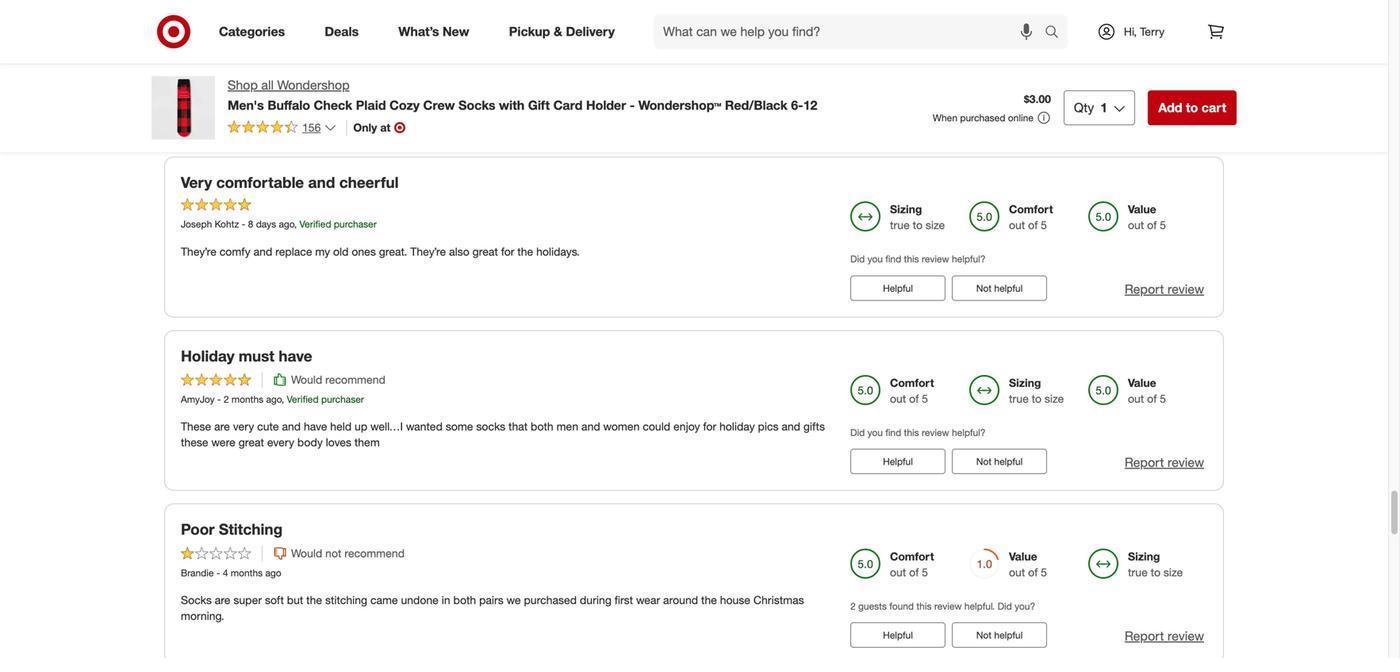 Task type: locate. For each thing, give the bounding box(es) containing it.
soft left all
[[235, 73, 254, 86]]

up right ended
[[598, 73, 611, 86]]

are inside "socks are super soft but the stitching came undone in both pairs we purchased during first wear around the house christmas morning."
[[215, 594, 231, 608]]

3 not helpful button from the top
[[952, 449, 1048, 475]]

comfort for poor stitching
[[891, 550, 935, 564]]

0 vertical spatial true
[[891, 218, 910, 232]]

recommend
[[345, 26, 405, 40], [326, 373, 386, 387], [345, 547, 405, 561]]

recommend up undone
[[345, 547, 405, 561]]

verified
[[300, 218, 331, 230], [287, 394, 319, 406]]

would not recommend up the but
[[291, 547, 405, 561]]

purchased
[[961, 112, 1006, 124], [524, 594, 577, 608]]

and
[[258, 73, 276, 86], [308, 173, 335, 192], [254, 245, 272, 259], [282, 420, 301, 434], [582, 420, 601, 434], [782, 420, 801, 434]]

1 vertical spatial comfort
[[891, 376, 935, 390]]

only at
[[353, 121, 391, 134]]

not helpful for very comfortable and cheerful
[[977, 282, 1023, 294]]

out of 5
[[891, 45, 929, 59]]

, up replace
[[294, 218, 297, 230]]

1 not helpful from the top
[[977, 109, 1023, 121]]

helpful button for have
[[851, 449, 946, 475]]

1 they're from the left
[[181, 245, 217, 259]]

0 horizontal spatial 2
[[224, 394, 229, 406]]

1 would not recommend from the top
[[291, 26, 405, 40]]

great inside the 'these are very cute and have held up well…i wanted some socks that both men and women could enjoy for holiday pics and gifts these were great every body loves them'
[[239, 436, 264, 450]]

0 vertical spatial purchaser
[[334, 218, 377, 230]]

up up them
[[355, 420, 368, 434]]

report for very comfortable and cheerful
[[1125, 282, 1165, 297]]

4 not helpful button from the top
[[952, 623, 1048, 649]]

not helpful for holiday must have
[[977, 456, 1023, 468]]

and right men
[[582, 420, 601, 434]]

all
[[261, 77, 274, 93]]

- left 8
[[242, 218, 246, 230]]

comfort out of 5
[[1010, 203, 1054, 232], [891, 376, 935, 406], [891, 550, 935, 580]]

4 not from the top
[[977, 630, 992, 642]]

2 right amyjoy
[[224, 394, 229, 406]]

we
[[507, 594, 521, 608]]

this for and
[[904, 253, 920, 265]]

what's
[[399, 24, 439, 39]]

for
[[501, 245, 515, 259], [703, 420, 717, 434]]

categories
[[219, 24, 285, 39]]

2
[[224, 394, 229, 406], [851, 601, 856, 613]]

0 vertical spatial verified
[[300, 218, 331, 230]]

0 horizontal spatial purchased
[[524, 594, 577, 608]]

helpful?
[[952, 253, 986, 265], [952, 427, 986, 439]]

0 horizontal spatial up
[[355, 420, 368, 434]]

both right in
[[454, 594, 476, 608]]

1 vertical spatial helpful
[[883, 456, 913, 468]]

are left the very
[[214, 420, 230, 434]]

0 vertical spatial are
[[214, 420, 230, 434]]

both right that
[[531, 420, 554, 434]]

1 horizontal spatial 2
[[851, 601, 856, 613]]

5
[[922, 45, 929, 59], [1041, 45, 1048, 59], [1041, 218, 1048, 232], [1160, 218, 1167, 232], [922, 392, 929, 406], [1160, 392, 1167, 406], [922, 566, 929, 580], [1041, 566, 1048, 580]]

3 helpful button from the top
[[851, 623, 946, 649]]

0 horizontal spatial for
[[501, 245, 515, 259]]

after
[[355, 73, 378, 86]]

soft
[[235, 73, 254, 86], [265, 594, 284, 608]]

they're down 'joseph'
[[181, 245, 217, 259]]

- down returnjng
[[630, 98, 635, 113]]

hi,
[[1125, 25, 1138, 38]]

$3.00
[[1025, 92, 1052, 106]]

1 you from the top
[[868, 253, 883, 265]]

0 vertical spatial would
[[291, 26, 322, 40]]

2 not helpful from the top
[[977, 282, 1023, 294]]

both
[[531, 420, 554, 434], [454, 594, 476, 608]]

0 horizontal spatial stitching
[[325, 594, 368, 608]]

1 right the 'qty'
[[1101, 100, 1108, 115]]

2 would not recommend from the top
[[291, 547, 405, 561]]

great
[[473, 245, 498, 259], [239, 436, 264, 450]]

0 horizontal spatial came
[[371, 594, 398, 608]]

2 vertical spatial recommend
[[345, 547, 405, 561]]

2 vertical spatial helpful
[[883, 630, 913, 642]]

are left super
[[215, 594, 231, 608]]

purchased inside "socks are super soft but the stitching came undone in both pairs we purchased during first wear around the house christmas morning."
[[524, 594, 577, 608]]

report for poor stitching
[[1125, 629, 1165, 645]]

2 vertical spatial true
[[1129, 566, 1148, 580]]

and left "cheerful"
[[308, 173, 335, 192]]

0 vertical spatial did
[[851, 253, 865, 265]]

0 vertical spatial helpful button
[[851, 276, 946, 301]]

these
[[181, 436, 208, 450]]

0 vertical spatial you
[[868, 253, 883, 265]]

cozy.
[[279, 73, 304, 86]]

report
[[1125, 108, 1165, 123], [1125, 282, 1165, 297], [1125, 455, 1165, 471], [1125, 629, 1165, 645]]

1 helpful from the top
[[883, 282, 913, 294]]

report review button for very comfortable and cheerful
[[1125, 280, 1205, 299]]

2 helpful? from the top
[[952, 427, 986, 439]]

socks up morning.
[[181, 594, 212, 608]]

0 vertical spatial 1
[[381, 73, 387, 86]]

the left house
[[702, 594, 717, 608]]

and left cozy. on the left of page
[[258, 73, 276, 86]]

for right the enjoy
[[703, 420, 717, 434]]

0 vertical spatial months
[[232, 394, 264, 406]]

came left undone
[[371, 594, 398, 608]]

0 vertical spatial not
[[326, 26, 342, 40]]

find for holiday must have
[[886, 427, 902, 439]]

0 horizontal spatial they're
[[181, 245, 217, 259]]

1 vertical spatial great
[[239, 436, 264, 450]]

1 horizontal spatial up
[[598, 73, 611, 86]]

1 vertical spatial purchased
[[524, 594, 577, 608]]

not helpful button for very comfortable and cheerful
[[952, 276, 1048, 301]]

0 vertical spatial would not recommend
[[291, 26, 405, 40]]

comfort
[[1010, 203, 1054, 216], [891, 376, 935, 390], [891, 550, 935, 564]]

undone.
[[514, 73, 554, 86]]

months right 4
[[231, 567, 263, 579]]

socks left with
[[459, 98, 496, 113]]

0 vertical spatial helpful?
[[952, 253, 986, 265]]

1 horizontal spatial they're
[[411, 245, 446, 259]]

find
[[886, 253, 902, 265], [886, 427, 902, 439]]

would left deals
[[291, 26, 322, 40]]

1 vertical spatial this
[[904, 427, 920, 439]]

for inside the 'these are very cute and have held up well…i wanted some socks that both men and women could enjoy for holiday pics and gifts these were great every body loves them'
[[703, 420, 717, 434]]

0 vertical spatial 2
[[224, 394, 229, 406]]

1 vertical spatial true
[[1010, 392, 1029, 406]]

stitching right the but
[[325, 594, 368, 608]]

2 vertical spatial size
[[1164, 566, 1184, 580]]

wear
[[637, 594, 660, 608]]

purchaser
[[334, 218, 377, 230], [321, 394, 364, 406]]

purchased right when
[[961, 112, 1006, 124]]

1 not helpful button from the top
[[952, 102, 1048, 127]]

1 vertical spatial purchaser
[[321, 394, 364, 406]]

helpful? for holiday must have
[[952, 427, 986, 439]]

1 horizontal spatial 1
[[1101, 100, 1108, 115]]

out
[[891, 45, 907, 59], [1010, 45, 1026, 59], [1010, 218, 1026, 232], [1129, 218, 1145, 232], [891, 392, 907, 406], [1129, 392, 1145, 406], [891, 566, 907, 580], [1010, 566, 1026, 580]]

find for very comfortable and cheerful
[[886, 253, 902, 265]]

were inside the 'these are very cute and have held up well…i wanted some socks that both men and women could enjoy for holiday pics and gifts these were great every body loves them'
[[211, 436, 236, 450]]

2 report review button from the top
[[1125, 280, 1205, 299]]

this
[[904, 253, 920, 265], [904, 427, 920, 439], [917, 601, 932, 613]]

amyjoy - 2 months ago , verified purchaser
[[181, 394, 364, 406]]

0 vertical spatial purchased
[[961, 112, 1006, 124]]

1 vertical spatial up
[[355, 420, 368, 434]]

1 horizontal spatial socks
[[459, 98, 496, 113]]

poor stitching
[[181, 521, 283, 539]]

2 vertical spatial would
[[291, 547, 322, 561]]

0 horizontal spatial socks
[[181, 594, 212, 608]]

-
[[630, 98, 635, 113], [242, 218, 246, 230], [217, 394, 221, 406], [217, 567, 220, 579]]

1 vertical spatial 2
[[851, 601, 856, 613]]

ago up cute at the left bottom of the page
[[266, 394, 282, 406]]

search button
[[1038, 14, 1076, 52]]

3 helpful from the top
[[883, 630, 913, 642]]

0 horizontal spatial soft
[[235, 73, 254, 86]]

1 helpful button from the top
[[851, 276, 946, 301]]

1 vertical spatial not
[[326, 547, 342, 561]]

1 find from the top
[[886, 253, 902, 265]]

socks inside "socks are super soft but the stitching came undone in both pairs we purchased during first wear around the house christmas morning."
[[181, 594, 212, 608]]

purchased right 'we'
[[524, 594, 577, 608]]

, up every
[[282, 394, 284, 406]]

are for holiday
[[214, 420, 230, 434]]

would
[[291, 26, 322, 40], [291, 373, 322, 387], [291, 547, 322, 561]]

1 horizontal spatial for
[[703, 420, 717, 434]]

2 horizontal spatial size
[[1164, 566, 1184, 580]]

pics
[[758, 420, 779, 434]]

online
[[1009, 112, 1034, 124]]

3 not helpful from the top
[[977, 456, 1023, 468]]

,
[[294, 218, 297, 230], [282, 394, 284, 406]]

great right also
[[473, 245, 498, 259]]

ones
[[352, 245, 376, 259]]

not
[[977, 109, 992, 121], [977, 282, 992, 294], [977, 456, 992, 468], [977, 630, 992, 642]]

verified up my
[[300, 218, 331, 230]]

stitching
[[438, 73, 480, 86], [325, 594, 368, 608]]

1 vertical spatial find
[[886, 427, 902, 439]]

4
[[223, 567, 228, 579]]

qty
[[1075, 100, 1095, 115]]

held
[[330, 420, 352, 434]]

report for holiday must have
[[1125, 455, 1165, 471]]

2 find from the top
[[886, 427, 902, 439]]

0 horizontal spatial sizing true to size
[[891, 203, 945, 232]]

the left holidays.
[[518, 245, 534, 259]]

would up the but
[[291, 547, 322, 561]]

have
[[279, 347, 312, 365], [304, 420, 327, 434]]

1 report review from the top
[[1125, 108, 1205, 123]]

0 vertical spatial great
[[473, 245, 498, 259]]

some
[[446, 420, 473, 434]]

purchaser up ones
[[334, 218, 377, 230]]

for right also
[[501, 245, 515, 259]]

were down the very
[[211, 436, 236, 450]]

and up every
[[282, 420, 301, 434]]

wanted
[[406, 420, 443, 434]]

4 helpful from the top
[[995, 630, 1023, 642]]

2 did you find this review helpful? from the top
[[851, 427, 986, 439]]

size
[[926, 218, 945, 232], [1045, 392, 1065, 406], [1164, 566, 1184, 580]]

2 they're from the left
[[411, 245, 446, 259]]

0 vertical spatial did you find this review helpful?
[[851, 253, 986, 265]]

What can we help you find? suggestions appear below search field
[[654, 14, 1049, 49]]

came up with
[[484, 73, 511, 86]]

this for have
[[904, 427, 920, 439]]

were right they
[[208, 73, 232, 86]]

3 would from the top
[[291, 547, 322, 561]]

0 vertical spatial sizing true to size
[[891, 203, 945, 232]]

body
[[298, 436, 323, 450]]

1 helpful? from the top
[[952, 253, 986, 265]]

2 report from the top
[[1125, 282, 1165, 297]]

1 vertical spatial would
[[291, 373, 322, 387]]

would not recommend for stitching
[[291, 547, 405, 561]]

the
[[419, 73, 435, 86], [518, 245, 534, 259], [307, 594, 322, 608], [702, 594, 717, 608]]

2 not from the top
[[326, 547, 342, 561]]

crew
[[423, 98, 455, 113]]

the right the wash
[[419, 73, 435, 86]]

1 vertical spatial came
[[371, 594, 398, 608]]

verified down would recommend
[[287, 394, 319, 406]]

0 vertical spatial recommend
[[345, 26, 405, 40]]

deals link
[[311, 14, 379, 49]]

0 vertical spatial comfort
[[1010, 203, 1054, 216]]

1 did you find this review helpful? from the top
[[851, 253, 986, 265]]

they were soft and cozy. however, after 1 wash the stitching came undone. i ended up returnjng
[[181, 73, 659, 86]]

comfy
[[220, 245, 251, 259]]

2 left "guests"
[[851, 601, 856, 613]]

joseph kohtz - 8 days ago , verified purchaser
[[181, 218, 377, 230]]

1 vertical spatial helpful button
[[851, 449, 946, 475]]

2 vertical spatial comfort out of 5
[[891, 550, 935, 580]]

have up body
[[304, 420, 327, 434]]

1 not from the top
[[326, 26, 342, 40]]

shop
[[228, 77, 258, 93]]

1 are from the top
[[214, 420, 230, 434]]

2 you from the top
[[868, 427, 883, 439]]

would not recommend up however,
[[291, 26, 405, 40]]

best2tarnow
[[181, 46, 235, 58]]

ago for 4
[[265, 567, 282, 579]]

socks
[[477, 420, 506, 434]]

would not recommend for after
[[291, 26, 405, 40]]

helpful button for and
[[851, 276, 946, 301]]

2 helpful from the top
[[995, 282, 1023, 294]]

not for very comfortable and cheerful
[[977, 282, 992, 294]]

2 vertical spatial helpful button
[[851, 623, 946, 649]]

1 vertical spatial ago
[[266, 394, 282, 406]]

2 not from the top
[[977, 282, 992, 294]]

have right must
[[279, 347, 312, 365]]

them
[[355, 436, 380, 450]]

0 vertical spatial came
[[484, 73, 511, 86]]

2 report review from the top
[[1125, 282, 1205, 297]]

2 helpful from the top
[[883, 456, 913, 468]]

4 report review button from the top
[[1125, 628, 1205, 646]]

2 vertical spatial comfort
[[891, 550, 935, 564]]

did
[[851, 253, 865, 265], [851, 427, 865, 439], [998, 601, 1013, 613]]

0 vertical spatial socks
[[459, 98, 496, 113]]

review
[[1168, 108, 1205, 123], [922, 253, 950, 265], [1168, 282, 1205, 297], [922, 427, 950, 439], [1168, 455, 1205, 471], [935, 601, 962, 613], [1168, 629, 1205, 645]]

that
[[509, 420, 528, 434]]

socks inside shop all wondershop men's buffalo check plaid cozy crew socks with gift card holder - wondershop™ red/black 6-12
[[459, 98, 496, 113]]

you?
[[1015, 601, 1036, 613]]

0 vertical spatial both
[[531, 420, 554, 434]]

4 report from the top
[[1125, 629, 1165, 645]]

1 horizontal spatial purchased
[[961, 112, 1006, 124]]

1 horizontal spatial both
[[531, 420, 554, 434]]

are inside the 'these are very cute and have held up well…i wanted some socks that both men and women could enjoy for holiday pics and gifts these were great every body loves them'
[[214, 420, 230, 434]]

months up the very
[[232, 394, 264, 406]]

2 would from the top
[[291, 373, 322, 387]]

women
[[604, 420, 640, 434]]

4 not helpful from the top
[[977, 630, 1023, 642]]

stitching up crew on the top left
[[438, 73, 480, 86]]

would up amyjoy - 2 months ago , verified purchaser
[[291, 373, 322, 387]]

0 vertical spatial helpful
[[883, 282, 913, 294]]

3 helpful from the top
[[995, 456, 1023, 468]]

1 horizontal spatial soft
[[265, 594, 284, 608]]

recommend for stitching
[[345, 547, 405, 561]]

1 vertical spatial would not recommend
[[291, 547, 405, 561]]

both inside "socks are super soft but the stitching came undone in both pairs we purchased during first wear around the house christmas morning."
[[454, 594, 476, 608]]

must
[[239, 347, 275, 365]]

value
[[1010, 29, 1038, 43], [1129, 203, 1157, 216], [1129, 376, 1157, 390], [1010, 550, 1038, 564]]

0 vertical spatial size
[[926, 218, 945, 232]]

1 vertical spatial socks
[[181, 594, 212, 608]]

1 right the after
[[381, 73, 387, 86]]

recommend up the after
[[345, 26, 405, 40]]

0 vertical spatial this
[[904, 253, 920, 265]]

2 helpful button from the top
[[851, 449, 946, 475]]

joseph
[[181, 218, 212, 230]]

1 vertical spatial comfort out of 5
[[891, 376, 935, 406]]

1 horizontal spatial size
[[1045, 392, 1065, 406]]

not for the
[[326, 547, 342, 561]]

add to cart
[[1159, 100, 1227, 115]]

helpful for and
[[883, 282, 913, 294]]

1 horizontal spatial sizing true to size
[[1010, 376, 1065, 406]]

these
[[181, 420, 211, 434]]

1 vertical spatial ,
[[282, 394, 284, 406]]

2 vertical spatial ago
[[265, 567, 282, 579]]

1 vertical spatial are
[[215, 594, 231, 608]]

they're
[[181, 245, 217, 259], [411, 245, 446, 259]]

report review for holiday must have
[[1125, 455, 1205, 471]]

soft left the but
[[265, 594, 284, 608]]

0 vertical spatial stitching
[[438, 73, 480, 86]]

value out of 5
[[1010, 29, 1048, 59], [1129, 203, 1167, 232], [1129, 376, 1167, 406], [1010, 550, 1048, 580]]

2 vertical spatial sizing true to size
[[1129, 550, 1184, 580]]

1
[[381, 73, 387, 86], [1101, 100, 1108, 115]]

0 vertical spatial find
[[886, 253, 902, 265]]

3 report review from the top
[[1125, 455, 1205, 471]]

1 vertical spatial months
[[231, 567, 263, 579]]

ago right days
[[279, 218, 294, 230]]

4 report review from the top
[[1125, 629, 1205, 645]]

1 vertical spatial for
[[703, 420, 717, 434]]

2 are from the top
[[215, 594, 231, 608]]

1 vertical spatial size
[[1045, 392, 1065, 406]]

3 not from the top
[[977, 456, 992, 468]]

2 not helpful button from the top
[[952, 276, 1048, 301]]

3 report from the top
[[1125, 455, 1165, 471]]

months for 4
[[231, 567, 263, 579]]

helpful button
[[851, 276, 946, 301], [851, 449, 946, 475], [851, 623, 946, 649]]

- inside shop all wondershop men's buffalo check plaid cozy crew socks with gift card holder - wondershop™ red/black 6-12
[[630, 98, 635, 113]]

1 vertical spatial soft
[[265, 594, 284, 608]]

cart
[[1202, 100, 1227, 115]]

purchaser down would recommend
[[321, 394, 364, 406]]

comfort for holiday must have
[[891, 376, 935, 390]]

ago right 4
[[265, 567, 282, 579]]

they're left also
[[411, 245, 446, 259]]

would for poor stitching
[[291, 547, 322, 561]]

1 vertical spatial stitching
[[325, 594, 368, 608]]

great down the very
[[239, 436, 264, 450]]

recommend up held on the left of page
[[326, 373, 386, 387]]

not helpful button for holiday must have
[[952, 449, 1048, 475]]

with
[[499, 98, 525, 113]]

not helpful button
[[952, 102, 1048, 127], [952, 276, 1048, 301], [952, 449, 1048, 475], [952, 623, 1048, 649]]

have inside the 'these are very cute and have held up well…i wanted some socks that both men and women could enjoy for holiday pics and gifts these were great every body loves them'
[[304, 420, 327, 434]]

1 vertical spatial were
[[211, 436, 236, 450]]

1 vertical spatial helpful?
[[952, 427, 986, 439]]

3 report review button from the top
[[1125, 454, 1205, 472]]

helpful for poor stitching
[[995, 630, 1023, 642]]

stitching inside "socks are super soft but the stitching came undone in both pairs we purchased during first wear around the house christmas morning."
[[325, 594, 368, 608]]



Task type: vqa. For each thing, say whether or not it's contained in the screenshot.
isn't
no



Task type: describe. For each thing, give the bounding box(es) containing it.
brandie - 4 months ago
[[181, 567, 282, 579]]

kohtz
[[215, 218, 239, 230]]

pickup & delivery
[[509, 24, 615, 39]]

1 helpful from the top
[[995, 109, 1023, 121]]

found
[[890, 601, 914, 613]]

very
[[181, 173, 212, 192]]

days
[[256, 218, 276, 230]]

1 horizontal spatial true
[[1010, 392, 1029, 406]]

could
[[643, 420, 671, 434]]

you for very comfortable and cheerful
[[868, 253, 883, 265]]

1 vertical spatial sizing true to size
[[1010, 376, 1065, 406]]

search
[[1038, 25, 1076, 41]]

did you find this review helpful? for holiday must have
[[851, 427, 986, 439]]

not for poor stitching
[[977, 630, 992, 642]]

house
[[720, 594, 751, 608]]

not for however,
[[326, 26, 342, 40]]

cheerful
[[339, 173, 399, 192]]

12
[[804, 98, 818, 113]]

up inside the 'these are very cute and have held up well…i wanted some socks that both men and women could enjoy for holiday pics and gifts these were great every body loves them'
[[355, 420, 368, 434]]

1 vertical spatial 1
[[1101, 100, 1108, 115]]

ago for 2
[[266, 394, 282, 406]]

0 vertical spatial ,
[[294, 218, 297, 230]]

qty 1
[[1075, 100, 1108, 115]]

they're comfy and replace my old ones great. they're also great for the holidays.
[[181, 245, 580, 259]]

recommend for after
[[345, 26, 405, 40]]

not helpful button for poor stitching
[[952, 623, 1048, 649]]

every
[[267, 436, 294, 450]]

are for poor
[[215, 594, 231, 608]]

gifts
[[804, 420, 825, 434]]

you for holiday must have
[[868, 427, 883, 439]]

comfort out of 5 for poor stitching
[[891, 550, 935, 580]]

cute
[[257, 420, 279, 434]]

months for 2
[[232, 394, 264, 406]]

0 vertical spatial were
[[208, 73, 232, 86]]

replace
[[276, 245, 312, 259]]

would for holiday must have
[[291, 373, 322, 387]]

1 vertical spatial verified
[[287, 394, 319, 406]]

1 not from the top
[[977, 109, 992, 121]]

both inside the 'these are very cute and have held up well…i wanted some socks that both men and women could enjoy for holiday pics and gifts these were great every body loves them'
[[531, 420, 554, 434]]

helpful? for very comfortable and cheerful
[[952, 253, 986, 265]]

red/black
[[725, 98, 788, 113]]

not for holiday must have
[[977, 456, 992, 468]]

helpful for very comfortable and cheerful
[[995, 282, 1023, 294]]

buffalo
[[268, 98, 310, 113]]

and down days
[[254, 245, 272, 259]]

not helpful for poor stitching
[[977, 630, 1023, 642]]

2 vertical spatial did
[[998, 601, 1013, 613]]

check
[[314, 98, 353, 113]]

report review button for holiday must have
[[1125, 454, 1205, 472]]

report review for very comfortable and cheerful
[[1125, 282, 1205, 297]]

during
[[580, 594, 612, 608]]

loves
[[326, 436, 352, 450]]

men
[[557, 420, 579, 434]]

2 guests found this review helpful. did you?
[[851, 601, 1036, 613]]

add
[[1159, 100, 1183, 115]]

ended
[[563, 73, 595, 86]]

pickup & delivery link
[[496, 14, 635, 49]]

my
[[315, 245, 330, 259]]

0 horizontal spatial 1
[[381, 73, 387, 86]]

6-
[[791, 98, 804, 113]]

hi, terry
[[1125, 25, 1165, 38]]

report review button for poor stitching
[[1125, 628, 1205, 646]]

at
[[380, 121, 391, 134]]

holiday
[[181, 347, 235, 365]]

1 report from the top
[[1125, 108, 1165, 123]]

0 vertical spatial soft
[[235, 73, 254, 86]]

156
[[302, 121, 321, 134]]

cozy
[[390, 98, 420, 113]]

did for holiday must have
[[851, 427, 865, 439]]

0 vertical spatial comfort out of 5
[[1010, 203, 1054, 232]]

wondershop™
[[639, 98, 722, 113]]

only
[[353, 121, 377, 134]]

helpful for holiday must have
[[995, 456, 1023, 468]]

- right amyjoy
[[217, 394, 221, 406]]

1 would from the top
[[291, 26, 322, 40]]

wash
[[391, 73, 416, 86]]

very
[[233, 420, 254, 434]]

morning.
[[181, 610, 224, 624]]

poor
[[181, 521, 215, 539]]

shop all wondershop men's buffalo check plaid cozy crew socks with gift card holder - wondershop™ red/black 6-12
[[228, 77, 818, 113]]

these are very cute and have held up well…i wanted some socks that both men and women could enjoy for holiday pics and gifts these were great every body loves them
[[181, 420, 825, 450]]

did you find this review helpful? for very comfortable and cheerful
[[851, 253, 986, 265]]

soft inside "socks are super soft but the stitching came undone in both pairs we purchased during first wear around the house christmas morning."
[[265, 594, 284, 608]]

2 vertical spatial this
[[917, 601, 932, 613]]

report review for poor stitching
[[1125, 629, 1205, 645]]

0 horizontal spatial true
[[891, 218, 910, 232]]

comfort out of 5 for holiday must have
[[891, 376, 935, 406]]

socks are super soft but the stitching came undone in both pairs we purchased during first wear around the house christmas morning.
[[181, 594, 805, 624]]

holidays.
[[537, 245, 580, 259]]

what's new link
[[385, 14, 489, 49]]

in
[[442, 594, 451, 608]]

great.
[[379, 245, 407, 259]]

categories link
[[206, 14, 305, 49]]

amyjoy
[[181, 394, 215, 406]]

1 horizontal spatial came
[[484, 73, 511, 86]]

add to cart button
[[1149, 90, 1237, 125]]

around
[[664, 594, 698, 608]]

0 vertical spatial have
[[279, 347, 312, 365]]

to inside add to cart button
[[1187, 100, 1199, 115]]

- left 4
[[217, 567, 220, 579]]

deals
[[325, 24, 359, 39]]

holiday
[[720, 420, 755, 434]]

helpful for have
[[883, 456, 913, 468]]

undone
[[401, 594, 439, 608]]

holder
[[586, 98, 626, 113]]

1 horizontal spatial stitching
[[438, 73, 480, 86]]

but
[[287, 594, 303, 608]]

would recommend
[[291, 373, 386, 387]]

they
[[181, 73, 205, 86]]

image of men's buffalo check plaid cozy crew socks with gift card holder - wondershop™ red/black 6-12 image
[[152, 76, 215, 140]]

delivery
[[566, 24, 615, 39]]

and right pics in the right bottom of the page
[[782, 420, 801, 434]]

did for very comfortable and cheerful
[[851, 253, 865, 265]]

0 horizontal spatial size
[[926, 218, 945, 232]]

1 report review button from the top
[[1125, 107, 1205, 125]]

1 vertical spatial recommend
[[326, 373, 386, 387]]

when purchased online
[[933, 112, 1034, 124]]

comfortable
[[216, 173, 304, 192]]

new
[[443, 24, 470, 39]]

pairs
[[479, 594, 504, 608]]

men's
[[228, 98, 264, 113]]

terry
[[1141, 25, 1165, 38]]

wondershop
[[277, 77, 350, 93]]

christmas
[[754, 594, 805, 608]]

0 vertical spatial up
[[598, 73, 611, 86]]

came inside "socks are super soft but the stitching came undone in both pairs we purchased during first wear around the house christmas morning."
[[371, 594, 398, 608]]

2 horizontal spatial sizing true to size
[[1129, 550, 1184, 580]]

brandie
[[181, 567, 214, 579]]

gift
[[528, 98, 550, 113]]

the right the but
[[307, 594, 322, 608]]

0 vertical spatial ago
[[279, 218, 294, 230]]

also
[[449, 245, 470, 259]]



